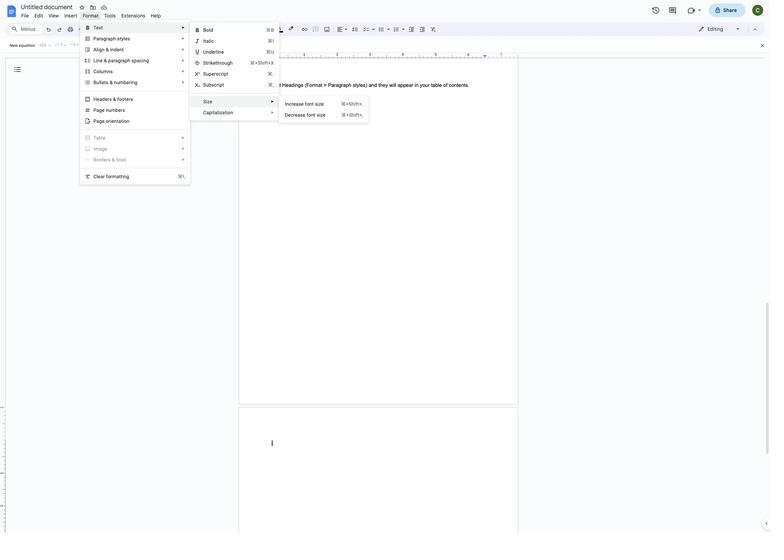 Task type: describe. For each thing, give the bounding box(es) containing it.
view menu item
[[46, 12, 62, 20]]

colum n s
[[93, 69, 113, 74]]

stri
[[203, 60, 211, 66]]

uperscript
[[206, 71, 228, 77]]

menu item containing i
[[80, 143, 190, 154]]

⌘+shift+x
[[250, 60, 274, 66]]

s
[[203, 71, 206, 77]]

⌘u element
[[258, 49, 274, 55]]

format menu item
[[80, 12, 101, 20]]

Menus field
[[9, 24, 43, 34]]

bullets & numbering t element
[[93, 80, 140, 85]]

► for text s element
[[182, 26, 185, 29]]

edit menu item
[[32, 12, 46, 20]]

& for ine
[[104, 58, 107, 63]]

subsc r ipt
[[203, 82, 224, 88]]

indent
[[110, 47, 124, 52]]

p
[[93, 36, 97, 41]]

edit
[[34, 13, 43, 19]]

help
[[151, 13, 161, 19]]

right margin image
[[483, 53, 518, 58]]

increase font size i element
[[285, 101, 326, 107]]

⌘backslash element
[[170, 173, 185, 180]]

eaders
[[97, 96, 112, 102]]

Rename text field
[[18, 3, 77, 11]]

borders
[[93, 157, 111, 163]]

font for ncrease
[[305, 101, 314, 107]]

⌘i
[[268, 38, 274, 44]]

p aragraph styles
[[93, 36, 130, 41]]

application containing share
[[0, 0, 771, 533]]

i ncrease font size
[[285, 101, 324, 107]]

lign
[[97, 47, 105, 52]]

top margin image
[[0, 408, 5, 442]]

m
[[95, 146, 99, 152]]

⌘.
[[268, 71, 274, 77]]

format
[[83, 13, 99, 19]]

⌘period element
[[260, 70, 274, 77]]

columns n element
[[93, 69, 115, 74]]

checklist menu image
[[371, 25, 375, 27]]

c lear formatting
[[93, 174, 129, 179]]

bold b element
[[203, 27, 215, 33]]

table menu item
[[80, 132, 190, 143]]

l ine & paragraph spacing
[[93, 58, 149, 63]]

mode and view toolbar
[[694, 22, 761, 36]]

font for ecrease
[[307, 112, 316, 118]]

share button
[[709, 3, 746, 17]]

underline u element
[[203, 49, 226, 55]]

text
[[93, 25, 103, 30]]

n for s
[[108, 69, 110, 74]]

i for talic
[[203, 38, 205, 44]]

tools menu item
[[101, 12, 119, 20]]

s uperscript
[[203, 71, 228, 77]]

h
[[93, 96, 97, 102]]

insert image image
[[323, 24, 331, 34]]

► for line & paragraph spacing l element
[[182, 59, 185, 62]]

bulle
[[93, 80, 104, 85]]

lines
[[116, 157, 126, 163]]

left margin image
[[239, 53, 274, 58]]

relation image
[[69, 41, 79, 48]]

t
[[104, 80, 106, 85]]

borders & lines q element
[[93, 157, 128, 163]]

page for page orientation
[[93, 118, 105, 124]]

insert
[[64, 13, 77, 19]]

view
[[49, 13, 59, 19]]

⌘comma element
[[260, 81, 274, 88]]

a lign & indent
[[93, 47, 124, 52]]

text s element
[[93, 25, 105, 30]]

bulleted list menu image
[[386, 25, 390, 27]]

menu bar banner
[[0, 0, 771, 533]]

highlight color image
[[287, 24, 295, 33]]

size for d ecrease font size
[[317, 112, 326, 118]]

u
[[203, 49, 206, 55]]

image m element
[[93, 146, 109, 152]]

i for ncrease font size
[[285, 101, 286, 107]]

text color image
[[276, 24, 283, 33]]

i m age
[[93, 146, 107, 152]]

stri k ethrough
[[203, 60, 233, 66]]

editing
[[708, 26, 724, 32]]

subsc
[[203, 82, 217, 88]]

aragraph
[[97, 36, 116, 41]]

Star checkbox
[[77, 3, 87, 12]]

k
[[211, 60, 213, 66]]

a
[[93, 47, 97, 52]]

page orientation
[[93, 118, 130, 124]]

borders & lines
[[93, 157, 126, 163]]

paragraph styles p element
[[93, 36, 132, 41]]

italic i element
[[203, 38, 216, 44]]

► for align & indent a element
[[182, 48, 185, 51]]

menu containing i
[[279, 96, 369, 123]]

subscript r element
[[203, 82, 226, 88]]

⌘+shift+.
[[341, 101, 363, 107]]



Task type: vqa. For each thing, say whether or not it's contained in the screenshot.


Task type: locate. For each thing, give the bounding box(es) containing it.
► inside "borders & lines" menu item
[[182, 158, 185, 161]]

⌘\
[[178, 174, 185, 179]]

borders & lines menu item
[[80, 154, 190, 165]]

insert menu item
[[62, 12, 80, 20]]

1 horizontal spatial s
[[110, 69, 113, 74]]

► for columns n element
[[182, 69, 185, 73]]

& left lines
[[112, 157, 115, 163]]

share
[[724, 7, 737, 13]]

size
[[203, 99, 212, 104]]

1 vertical spatial font
[[307, 112, 316, 118]]

footers
[[117, 96, 133, 102]]

file menu item
[[18, 12, 32, 20]]

⌘+shift+,
[[342, 112, 363, 118]]

0 vertical spatial n
[[108, 69, 110, 74]]

i up the d on the top of page
[[285, 101, 286, 107]]

⌘i element
[[260, 38, 274, 44]]

extensions
[[121, 13, 145, 19]]

menu bar inside menu bar banner
[[18, 9, 164, 20]]

d ecrease font size
[[285, 112, 326, 118]]

tools
[[104, 13, 116, 19]]

s for t
[[106, 80, 108, 85]]

help menu item
[[148, 12, 164, 20]]

styles
[[117, 36, 130, 41]]

&
[[106, 47, 109, 52], [104, 58, 107, 63], [110, 80, 113, 85], [113, 96, 116, 102], [112, 157, 115, 163]]

& right t in the top left of the page
[[110, 80, 113, 85]]

0 vertical spatial font
[[305, 101, 314, 107]]

2 horizontal spatial i
[[285, 101, 286, 107]]

ethrough
[[213, 60, 233, 66]]

⌘b element
[[258, 27, 274, 34]]

table 2 element
[[93, 135, 107, 141]]

0 vertical spatial page
[[93, 107, 105, 113]]

& right eaders
[[113, 96, 116, 102]]

ipt
[[218, 82, 224, 88]]

menu
[[67, 0, 190, 272], [190, 22, 280, 120], [279, 96, 369, 123]]

lear
[[97, 174, 105, 179]]

i
[[203, 38, 205, 44], [285, 101, 286, 107], [93, 146, 95, 152]]

► for borders & lines q element
[[182, 158, 185, 161]]

0 vertical spatial i
[[203, 38, 205, 44]]

b
[[203, 27, 206, 33]]

numbering
[[114, 80, 137, 85]]

numbered list menu image
[[401, 25, 405, 27]]

⌘,
[[268, 82, 274, 88]]

page down the page n u mbers
[[93, 118, 105, 124]]

s right bulle
[[106, 80, 108, 85]]

mbers
[[111, 107, 125, 113]]

ecrease
[[288, 112, 306, 118]]

capitalization
[[203, 110, 233, 115]]

misc image
[[54, 41, 63, 48]]

line & paragraph spacing l element
[[93, 58, 151, 63]]

extensions menu item
[[119, 12, 148, 20]]

ine
[[96, 58, 103, 63]]

page for page n u mbers
[[93, 107, 105, 113]]

& right ine
[[104, 58, 107, 63]]

application
[[0, 0, 771, 533]]

size up decrease font size d element
[[315, 101, 324, 107]]

h eaders & footers
[[93, 96, 133, 102]]

n left mbers
[[106, 107, 109, 113]]

align & indent a element
[[93, 47, 126, 52]]

► for the image m element
[[182, 147, 185, 151]]

menu containing b
[[190, 22, 280, 120]]

ncrease
[[286, 101, 304, 107]]

page n u mbers
[[93, 107, 125, 113]]

n for u
[[106, 107, 109, 113]]

size for i ncrease font size
[[315, 101, 324, 107]]

i down b
[[203, 38, 205, 44]]

page left 'u'
[[93, 107, 105, 113]]

strikethrough k element
[[203, 60, 235, 66]]

s for n
[[110, 69, 113, 74]]

n
[[108, 69, 110, 74], [106, 107, 109, 113]]

⌘b
[[266, 27, 274, 33]]

size
[[315, 101, 324, 107], [317, 112, 326, 118]]

u nderline
[[203, 49, 224, 55]]

equation
[[19, 43, 35, 48]]

new equation
[[10, 43, 35, 48]]

0 vertical spatial size
[[315, 101, 324, 107]]

capitalization 1 element
[[203, 110, 235, 115]]

n up 'bulle t s & numbering'
[[108, 69, 110, 74]]

1 vertical spatial page
[[93, 118, 105, 124]]

talic
[[205, 38, 214, 44]]

1 vertical spatial i
[[285, 101, 286, 107]]

decrease font size d element
[[285, 112, 328, 118]]

0 horizontal spatial i
[[93, 146, 95, 152]]

⌘+shift+period element
[[333, 101, 363, 107]]

menu containing text
[[67, 0, 190, 272]]

i left age
[[93, 146, 95, 152]]

s
[[110, 69, 113, 74], [106, 80, 108, 85]]

0 vertical spatial s
[[110, 69, 113, 74]]

page numbers u element
[[93, 107, 127, 113]]

⌘u
[[266, 49, 274, 55]]

paragraph
[[108, 58, 130, 63]]

clear formatting c element
[[93, 174, 131, 179]]

bulle t s & numbering
[[93, 80, 137, 85]]

main toolbar
[[42, 0, 439, 323]]

s right colum in the left of the page
[[110, 69, 113, 74]]

superscript s element
[[203, 71, 230, 77]]

b old
[[203, 27, 213, 33]]

►
[[182, 26, 185, 29], [182, 37, 185, 40], [182, 48, 185, 51], [182, 59, 185, 62], [182, 69, 185, 73], [182, 80, 185, 84], [271, 100, 274, 103], [271, 111, 274, 114], [182, 136, 185, 140], [182, 147, 185, 151], [182, 158, 185, 161]]

& for lign
[[106, 47, 109, 52]]

page
[[93, 107, 105, 113], [93, 118, 105, 124]]

font down the increase font size i element
[[307, 112, 316, 118]]

equations toolbar
[[0, 39, 771, 53]]

colum
[[93, 69, 108, 74]]

page orientation 3 element
[[93, 118, 132, 124]]

1 page from the top
[[93, 107, 105, 113]]

⌘+shift+comma element
[[333, 112, 363, 118]]

table
[[93, 135, 105, 141]]

editing button
[[694, 24, 746, 34]]

l
[[93, 58, 96, 63]]

0 horizontal spatial s
[[106, 80, 108, 85]]

new
[[10, 43, 18, 48]]

► inside table menu item
[[182, 136, 185, 140]]

c
[[93, 174, 97, 179]]

u
[[109, 107, 111, 113]]

2 page from the top
[[93, 118, 105, 124]]

orientation
[[106, 118, 130, 124]]

line & paragraph spacing image
[[351, 24, 359, 34]]

⌘+shift+x element
[[242, 60, 274, 66]]

1 vertical spatial size
[[317, 112, 326, 118]]

size o element
[[203, 99, 215, 104]]

► inside menu item
[[182, 147, 185, 151]]

& right lign
[[106, 47, 109, 52]]

new equation button
[[8, 40, 37, 51]]

menu item
[[80, 143, 190, 154]]

old
[[206, 27, 213, 33]]

menu bar containing file
[[18, 9, 164, 20]]

greek letters image
[[38, 41, 48, 48]]

► for paragraph styles p element
[[182, 37, 185, 40]]

2 vertical spatial i
[[93, 146, 95, 152]]

formatting
[[106, 174, 129, 179]]

file
[[21, 13, 29, 19]]

► for 'bullets & numbering t' element
[[182, 80, 185, 84]]

d
[[285, 112, 288, 118]]

i inside menu item
[[93, 146, 95, 152]]

1 vertical spatial s
[[106, 80, 108, 85]]

r
[[217, 82, 218, 88]]

1 vertical spatial n
[[106, 107, 109, 113]]

font up decrease font size d element
[[305, 101, 314, 107]]

i talic
[[203, 38, 214, 44]]

► for table 2 element
[[182, 136, 185, 140]]

menu bar
[[18, 9, 164, 20]]

size down the increase font size i element
[[317, 112, 326, 118]]

font
[[305, 101, 314, 107], [307, 112, 316, 118]]

spacing
[[132, 58, 149, 63]]

& for eaders
[[113, 96, 116, 102]]

nderline
[[206, 49, 224, 55]]

age
[[99, 146, 107, 152]]

& inside menu item
[[112, 157, 115, 163]]

1 horizontal spatial i
[[203, 38, 205, 44]]

headers & footers h element
[[93, 96, 135, 102]]



